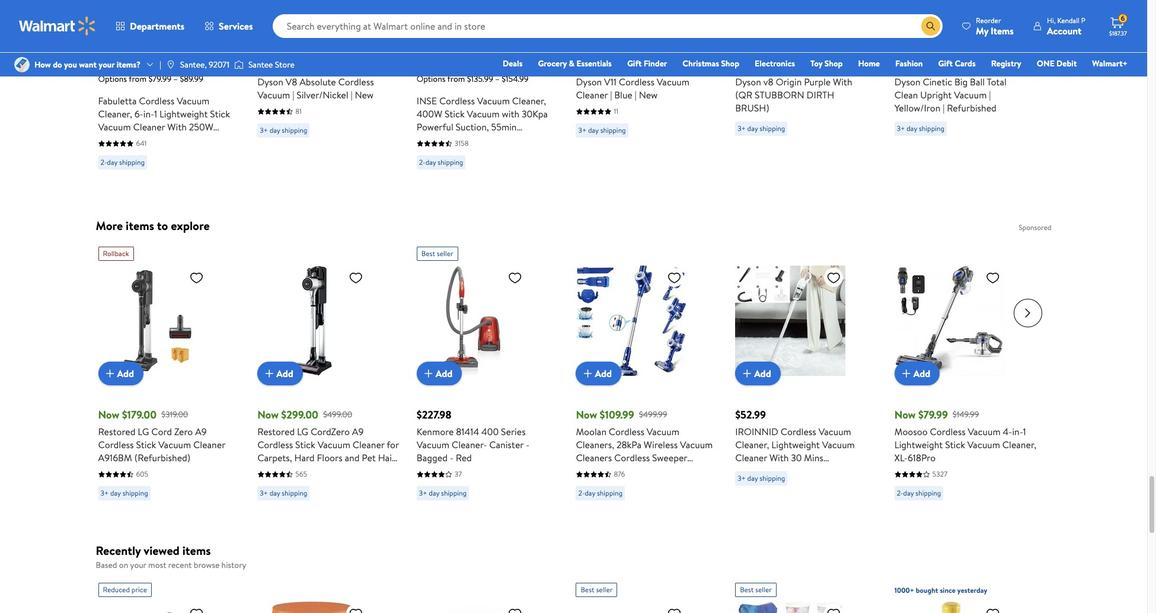 Task type: describe. For each thing, give the bounding box(es) containing it.
cleaner inside now $299.00 $499.00 restored lg cordzero a9 cordless stick vacuum cleaner for carpets, hard floors and pet hair - a906sm (refurbished)
[[353, 439, 385, 452]]

cinetic
[[923, 76, 953, 89]]

lightweight inside the fabuletta cordless vacuum cleaner, 6-in-1 lightweight stick vacuum cleaner with 250w brushless motor, 24kpa free- standing cordless vacuum for hard floor carpet pet hair, red
[[159, 108, 208, 121]]

400
[[482, 425, 499, 439]]

3+ right free-
[[260, 125, 268, 136]]

cleaners inside the inse cordless vacuum cleaner, 400w stick vacuum with 30kpa powerful suction, 55min runtime, smart induction auto- adjustment, rechargeable vacuum cleaners for home carpet floor pet hair, led display
[[452, 160, 488, 173]]

add up $52.99
[[754, 367, 771, 380]]

stick inside 'now $179.00 $319.00 restored lg cord zero a9 cordless stick vacuum cleaner a916bm (refurbished)'
[[136, 439, 156, 452]]

recently
[[96, 543, 141, 559]]

stick inside now $299.00 $499.00 restored lg cordzero a9 cordless stick vacuum cleaner for carpets, hard floors and pet hair - a906sm (refurbished)
[[295, 439, 315, 452]]

$79.99 for now $79.99 $89.99 options from $79.99 – $89.99
[[122, 58, 152, 73]]

add button up essentials
[[576, 12, 622, 36]]

services
[[219, 20, 253, 33]]

moosoo
[[895, 425, 928, 439]]

now inside "sponsored now $299.99 dyson v8 absolute cordless vacuum | silver/nickel | new"
[[257, 58, 279, 73]]

pet inside $52.99 iroinnid cordless vacuum cleaner, lightweight vacuum cleaner with 30 mins runtime,usb charging,4 in 1 handheld vacuum cleaner for car and hardfloor carpet pet hair,white
[[826, 491, 840, 504]]

you
[[64, 59, 77, 71]]

rechargeable
[[469, 147, 525, 160]]

dyson v11 cordless vacuum cleaner | blue | new image
[[576, 0, 686, 26]]

3+ down a916bm
[[101, 488, 109, 498]]

restored lg cord zero a9 cordless stick vacuum cleaner a916bm (refurbished) image
[[98, 266, 208, 376]]

total
[[987, 76, 1007, 89]]

with inside the fabuletta cordless vacuum cleaner, 6-in-1 lightweight stick vacuum cleaner with 250w brushless motor, 24kpa free- standing cordless vacuum for hard floor carpet pet hair, red
[[167, 121, 187, 134]]

one debit link
[[1032, 57, 1083, 70]]

(refurbished) inside now $299.00 $499.00 restored lg cordzero a9 cordless stick vacuum cleaner for carpets, hard floors and pet hair - a906sm (refurbished)
[[301, 465, 358, 478]]

clean
[[895, 89, 918, 102]]

now for now $399.00 $569.99 dyson v11 cordless vacuum cleaner | blue | new
[[576, 58, 597, 73]]

hardfloor
[[752, 491, 793, 504]]

add button up $179.00
[[98, 362, 144, 386]]

5327
[[933, 469, 948, 479]]

reduced price
[[103, 585, 147, 595]]

| right blue
[[635, 89, 637, 102]]

3+ down yellow/iron
[[897, 124, 905, 134]]

deals
[[503, 58, 523, 69]]

pet inside the fabuletta cordless vacuum cleaner, 6-in-1 lightweight stick vacuum cleaner with 250w brushless motor, 24kpa free- standing cordless vacuum for hard floor carpet pet hair, red
[[175, 160, 189, 173]]

cordless inside "sponsored now $299.99 dyson v8 absolute cordless vacuum | silver/nickel | new"
[[338, 76, 374, 89]]

hi,
[[1047, 15, 1056, 25]]

options inside now $79.99 $89.99 options from $79.99 – $89.99
[[98, 73, 127, 85]]

next slide for more items to explore list image
[[1014, 299, 1042, 328]]

led inside now $109.99 $499.99 moolan cordless vacuum cleaners, 28kpa wireless vacuum cleaners cordless sweeper vacuum, stick vacuum cleaner with 4 led headlights, blue, new
[[604, 478, 621, 491]]

xl-
[[895, 452, 908, 465]]

options inside sponsored $270.00 options from $135.99 – $154.99
[[417, 73, 446, 85]]

charging,4
[[792, 465, 838, 478]]

pet inside the inse cordless vacuum cleaner, 400w stick vacuum with 30kpa powerful suction, 55min runtime, smart induction auto- adjustment, rechargeable vacuum cleaners for home carpet floor pet hair, led display
[[472, 173, 486, 186]]

cordless up 876
[[614, 452, 650, 465]]

add button up electronics link
[[735, 12, 781, 36]]

add button up moosoo
[[895, 362, 940, 386]]

vacuum inside "sponsored now $299.99 dyson v8 absolute cordless vacuum | silver/nickel | new"
[[257, 89, 290, 102]]

add up fashion
[[914, 17, 931, 30]]

hair, for $270.00
[[488, 173, 507, 186]]

$109.99
[[600, 408, 634, 423]]

shipping down yellow/iron
[[919, 124, 945, 134]]

for inside the inse cordless vacuum cleaner, 400w stick vacuum with 30kpa powerful suction, 55min runtime, smart induction auto- adjustment, rechargeable vacuum cleaners for home carpet floor pet hair, led display
[[490, 160, 502, 173]]

now for now $109.99 $499.99 moolan cordless vacuum cleaners, 28kpa wireless vacuum cleaners cordless sweeper vacuum, stick vacuum cleaner with 4 led headlights, blue, new
[[576, 408, 597, 423]]

explore
[[171, 218, 210, 234]]

6 $187.37
[[1110, 13, 1127, 37]]

$270.00
[[480, 59, 508, 71]]

cleaner, inside the fabuletta cordless vacuum cleaner, 6-in-1 lightweight stick vacuum cleaner with 250w brushless motor, 24kpa free- standing cordless vacuum for hard floor carpet pet hair, red
[[98, 108, 132, 121]]

registry link
[[986, 57, 1027, 70]]

new for $569.99
[[639, 89, 658, 102]]

6
[[1121, 13, 1125, 23]]

best for restored apple ipad 10.2-inch retina wi-fi only 32gb latest os bundle: bluetooth/wireless airbuds by certified 2 day express (refurbished) image
[[581, 585, 595, 595]]

moolan cordless vacuum cleaners, 28kpa wireless vacuum cleaners cordless sweeper vacuum, stick vacuum cleaner with 4 led headlights, blue, new image
[[576, 266, 686, 376]]

departments
[[130, 20, 184, 33]]

vacuum inside now $399.00 $569.99 dyson v11 cordless vacuum cleaner | blue | new
[[657, 76, 690, 89]]

cleaner inside now $399.00 $569.99 dyson v11 cordless vacuum cleaner | blue | new
[[576, 89, 608, 102]]

gift for gift finder
[[627, 58, 642, 69]]

moosoo cordless vacuum 4-in-1 lightweight stick vacuum cleaner, xl-618pro image
[[895, 266, 1005, 376]]

rollback
[[103, 249, 129, 259]]

home inside the inse cordless vacuum cleaner, 400w stick vacuum with 30kpa powerful suction, 55min runtime, smart induction auto- adjustment, rechargeable vacuum cleaners for home carpet floor pet hair, led display
[[504, 160, 530, 173]]

4
[[596, 478, 602, 491]]

2- right car
[[897, 488, 904, 498]]

add button up $52.99
[[735, 362, 781, 386]]

account
[[1047, 24, 1082, 37]]

cleaner up handheld
[[735, 452, 767, 465]]

toy
[[811, 58, 823, 69]]

product group containing now $109.99
[[576, 242, 719, 506]]

from inside sponsored $270.00 options from $135.99 – $154.99
[[447, 73, 465, 85]]

shipping down 11 on the right top
[[601, 125, 626, 136]]

santee
[[248, 59, 273, 71]]

red inside the fabuletta cordless vacuum cleaner, 6-in-1 lightweight stick vacuum cleaner with 250w brushless motor, 24kpa free- standing cordless vacuum for hard floor carpet pet hair, red
[[213, 160, 229, 173]]

home link
[[853, 57, 886, 70]]

add to cart image for kenmore 81414 400 series vacuum cleaner- canister - bagged - red image
[[422, 367, 436, 381]]

with inside $52.99 iroinnid cordless vacuum cleaner, lightweight vacuum cleaner with 30 mins runtime,usb charging,4 in 1 handheld vacuum cleaner for car and hardfloor carpet pet hair,white
[[770, 452, 789, 465]]

fashion
[[896, 58, 923, 69]]

electronics link
[[750, 57, 801, 70]]

– inside sponsored $270.00 options from $135.99 – $154.99
[[495, 73, 500, 85]]

options up "items?"
[[108, 17, 141, 31]]

shipping down "37"
[[441, 488, 467, 498]]

add to favorites list, iroinnid cordless vacuum cleaner, lightweight vacuum cleaner with 30 mins runtime,usb charging,4 in 1 handheld vacuum cleaner for car and hardfloor carpet pet hair,white image
[[827, 271, 841, 286]]

with inside $399.99 dyson v8 origin  purple with (qr stubborn dirth brush)
[[833, 76, 853, 89]]

lg for $299.00
[[297, 425, 308, 439]]

gift for gift cards
[[939, 58, 953, 69]]

add to cart image for moolan cordless vacuum cleaners, 28kpa wireless vacuum cleaners cordless sweeper vacuum, stick vacuum cleaner with 4 led headlights, blue, new image
[[581, 367, 595, 381]]

options link for sponsored
[[417, 12, 469, 36]]

and inside $52.99 iroinnid cordless vacuum cleaner, lightweight vacuum cleaner with 30 mins runtime,usb charging,4 in 1 handheld vacuum cleaner for car and hardfloor carpet pet hair,white
[[735, 491, 750, 504]]

pet inside now $299.00 $499.00 restored lg cordzero a9 cordless stick vacuum cleaner for carpets, hard floors and pet hair - a906sm (refurbished)
[[362, 452, 376, 465]]

2-day shipping down runtime,
[[419, 157, 463, 168]]

1 inside $52.99 iroinnid cordless vacuum cleaner, lightweight vacuum cleaner with 30 mins runtime,usb charging,4 in 1 handheld vacuum cleaner for car and hardfloor carpet pet hair,white
[[850, 465, 853, 478]]

based
[[96, 560, 117, 571]]

grocery & essentials
[[538, 58, 612, 69]]

dunkin' original blend medium roast decaf ground coffee, 30 ounce canister (packaging may vary) image
[[257, 602, 368, 613]]

sponsored $270.00 options from $135.99 – $154.99
[[417, 45, 529, 85]]

add to favorites list, restored lg cord zero a9 cordless stick vacuum cleaner a916bm (refurbished) image
[[189, 271, 204, 286]]

| right yellow/iron
[[943, 102, 945, 115]]

fabuletta cordless vacuum cleaner, 6-in-1 lightweight stick vacuum cleaner with 250w brushless motor, 24kpa free- standing cordless vacuum for hard floor carpet pet hair, red
[[98, 95, 230, 173]]

sponsored for options
[[417, 45, 449, 55]]

cordless down now $79.99 $89.99 options from $79.99 – $89.99
[[139, 95, 175, 108]]

stick inside now $79.99 $149.99 moosoo cordless vacuum 4-in-1 lightweight stick vacuum cleaner, xl-618pro
[[945, 439, 965, 452]]

vacuum inside now $299.00 $499.00 restored lg cordzero a9 cordless stick vacuum cleaner for carpets, hard floors and pet hair - a906sm (refurbished)
[[318, 439, 350, 452]]

$227.98 kenmore 81414 400 series vacuum cleaner- canister - bagged - red
[[417, 408, 530, 465]]

stick inside now $109.99 $499.99 moolan cordless vacuum cleaners, 28kpa wireless vacuum cleaners cordless sweeper vacuum, stick vacuum cleaner with 4 led headlights, blue, new
[[613, 465, 633, 478]]

viewed
[[144, 543, 180, 559]]

now $79.99 $89.99 options from $79.99 – $89.99
[[98, 58, 203, 85]]

series
[[501, 425, 526, 439]]

browse
[[194, 560, 220, 571]]

| right "ball"
[[989, 89, 991, 102]]

canister
[[489, 439, 524, 452]]

3+ day shipping down a906sm
[[260, 488, 307, 498]]

car
[[861, 478, 875, 491]]

add button up the $299.00
[[257, 362, 303, 386]]

items?
[[117, 59, 141, 71]]

iroinnid
[[735, 425, 779, 439]]

restored apple ipad 10.2-inch retina wi-fi only 32gb latest os bundle: bluetooth/wireless airbuds by certified 2 day express (refurbished) image
[[576, 602, 686, 613]]

reorder my items
[[976, 15, 1014, 37]]

new for $299.99
[[355, 89, 374, 102]]

now $299.00 $499.00 restored lg cordzero a9 cordless stick vacuum cleaner for carpets, hard floors and pet hair - a906sm (refurbished)
[[257, 408, 399, 478]]

product group containing 1000+ bought since yesterday
[[895, 578, 1028, 613]]

suction,
[[456, 121, 489, 134]]

induction
[[483, 134, 522, 147]]

motor,
[[139, 134, 167, 147]]

one
[[1037, 58, 1055, 69]]

sweeper
[[652, 452, 687, 465]]

now $399.00 $569.99 dyson v11 cordless vacuum cleaner | blue | new
[[576, 58, 690, 102]]

2-day shipping down vacuum,
[[578, 488, 623, 498]]

seller inside product group
[[437, 249, 453, 259]]

add to favorites list, dyson outsize plus cordless vacuum cleaner | nickel | new image
[[189, 607, 204, 613]]

3+ down brush)
[[738, 124, 746, 134]]

vacuum inside $399.99 dyson cinetic big ball total clean upright vacuum | yellow/iron | refurbished
[[954, 89, 987, 102]]

floor inside the inse cordless vacuum cleaner, 400w stick vacuum with 30kpa powerful suction, 55min runtime, smart induction auto- adjustment, rechargeable vacuum cleaners for home carpet floor pet hair, led display
[[448, 173, 469, 186]]

walmart+
[[1093, 58, 1128, 69]]

dyson outsize plus cordless vacuum cleaner | nickel | new image
[[98, 602, 208, 613]]

store
[[275, 59, 295, 71]]

price
[[132, 585, 147, 595]]

add to cart image for iroinnid cordless vacuum cleaner, lightweight vacuum cleaner with 30 mins runtime,usb charging,4 in 1 handheld vacuum cleaner for car and hardfloor carpet pet hair,white image
[[740, 367, 754, 381]]

a916bm
[[98, 452, 132, 465]]

silver/nickel
[[297, 89, 348, 102]]

add up "store" at the left top
[[276, 17, 293, 30]]

2- down brushless
[[101, 157, 107, 168]]

1 inside the fabuletta cordless vacuum cleaner, 6-in-1 lightweight stick vacuum cleaner with 250w brushless motor, 24kpa free- standing cordless vacuum for hard floor carpet pet hair, red
[[154, 108, 157, 121]]

add up essentials
[[595, 17, 612, 30]]

shipping down 876
[[597, 488, 623, 498]]

3+ day shipping down yellow/iron
[[897, 124, 945, 134]]

gift finder
[[627, 58, 667, 69]]

electronics
[[755, 58, 795, 69]]

2-day shipping down brushless
[[101, 157, 145, 168]]

$319.00
[[161, 409, 188, 421]]

essentials
[[577, 58, 612, 69]]

shipping down "605"
[[123, 488, 148, 498]]

$154.99
[[502, 73, 529, 85]]

in
[[840, 465, 847, 478]]

kenmore 81414 400 series vacuum cleaner- canister - bagged - red image
[[417, 266, 527, 376]]

add up the '$109.99'
[[595, 367, 612, 380]]

add button up "store" at the left top
[[257, 12, 303, 36]]

add to favorites list, savvy scents by sherrie, amber sandalwood, scented soy blended candle, 8 ounces, premium aromatherapy image
[[508, 607, 522, 613]]

lightweight inside now $79.99 $149.99 moosoo cordless vacuum 4-in-1 lightweight stick vacuum cleaner, xl-618pro
[[895, 439, 943, 452]]

add to favorites list, moosoo cordless vacuum 4-in-1 lightweight stick vacuum cleaner, xl-618pro image
[[986, 271, 1000, 286]]

recently viewed items based on your most recent browse history
[[96, 543, 246, 571]]

30
[[791, 452, 802, 465]]

vacuum inside $227.98 kenmore 81414 400 series vacuum cleaner- canister - bagged - red
[[417, 439, 450, 452]]

cordless inside now $399.00 $569.99 dyson v11 cordless vacuum cleaner | blue | new
[[619, 76, 655, 89]]

shop for toy shop
[[825, 58, 843, 69]]

shipping up hardfloor
[[760, 474, 785, 484]]

cleaner, inside $52.99 iroinnid cordless vacuum cleaner, lightweight vacuum cleaner with 30 mins runtime,usb charging,4 in 1 handheld vacuum cleaner for car and hardfloor carpet pet hair,white
[[735, 439, 769, 452]]

carpet for inse
[[417, 173, 445, 186]]

floor inside the fabuletta cordless vacuum cleaner, 6-in-1 lightweight stick vacuum cleaner with 250w brushless motor, 24kpa free- standing cordless vacuum for hard floor carpet pet hair, red
[[121, 160, 142, 173]]

items
[[991, 24, 1014, 37]]

now $179.00 $319.00 restored lg cord zero a9 cordless stick vacuum cleaner a916bm (refurbished)
[[98, 408, 225, 465]]

| left absolute
[[292, 89, 294, 102]]

$179.00
[[122, 408, 157, 423]]

add up moosoo
[[914, 367, 931, 380]]

zero
[[174, 425, 193, 439]]

new inside now $109.99 $499.99 moolan cordless vacuum cleaners, 28kpa wireless vacuum cleaners cordless sweeper vacuum, stick vacuum cleaner with 4 led headlights, blue, new
[[694, 478, 713, 491]]

search icon image
[[926, 21, 936, 31]]

restored lg cordzero a9 cordless stick vacuum cleaner for carpets, hard floors and pet hair - a906sm (refurbished) image
[[257, 266, 368, 376]]

product group containing now $399.00
[[576, 0, 709, 175]]

3+ down 'bagged' at the left of the page
[[419, 488, 427, 498]]

hair, for $79.99
[[192, 160, 211, 173]]

shipping down 81
[[282, 125, 307, 136]]

inse cordless vacuum cleaner, 400w stick vacuum with 30kpa powerful suction, 55min runtime, smart induction auto-adjustment, rechargeable vacuum cleaners for home carpet floor pet hair, led display image
[[417, 0, 527, 26]]

- inside now $299.00 $499.00 restored lg cordzero a9 cordless stick vacuum cleaner for carpets, hard floors and pet hair - a906sm (refurbished)
[[257, 465, 261, 478]]

| right "items?"
[[160, 59, 161, 71]]

$79.99 for now $79.99 $149.99 moosoo cordless vacuum 4-in-1 lightweight stick vacuum cleaner, xl-618pro
[[919, 408, 948, 423]]

to
[[157, 218, 168, 234]]

cordless inside $52.99 iroinnid cordless vacuum cleaner, lightweight vacuum cleaner with 30 mins runtime,usb charging,4 in 1 handheld vacuum cleaner for car and hardfloor carpet pet hair,white
[[781, 425, 817, 439]]

cordless right standing in the left top of the page
[[136, 147, 172, 160]]

yesterday
[[958, 585, 988, 595]]

&
[[569, 58, 575, 69]]

cleaner-
[[452, 439, 487, 452]]

1 vertical spatial $89.99
[[180, 73, 203, 85]]

add to favorites list, restored apple ipad 10.2-inch retina wi-fi only 32gb latest os bundle: bluetooth/wireless airbuds by certified 2 day express (refurbished) image
[[667, 607, 682, 613]]

best seller for restored apple ipad 10.2-inch retina wi-fi only 32gb latest os bundle: bluetooth/wireless airbuds by certified 2 day express (refurbished) image
[[581, 585, 613, 595]]

shipping down 641 at the top left of page
[[119, 157, 145, 168]]

restored for $299.00
[[257, 425, 295, 439]]

3+ day shipping down brush)
[[738, 124, 785, 134]]

for inside the fabuletta cordless vacuum cleaner, 6-in-1 lightweight stick vacuum cleaner with 250w brushless motor, 24kpa free- standing cordless vacuum for hard floor carpet pet hair, red
[[209, 147, 221, 160]]

hard inside the fabuletta cordless vacuum cleaner, 6-in-1 lightweight stick vacuum cleaner with 250w brushless motor, 24kpa free- standing cordless vacuum for hard floor carpet pet hair, red
[[98, 160, 118, 173]]

shipping down 5327
[[916, 488, 941, 498]]

cordless inside 'now $179.00 $319.00 restored lg cord zero a9 cordless stick vacuum cleaner a916bm (refurbished)'
[[98, 439, 134, 452]]

fashion link
[[890, 57, 928, 70]]

big
[[955, 76, 968, 89]]

auto-
[[524, 134, 548, 147]]

adjustment,
[[417, 147, 467, 160]]

cleaners inside now $109.99 $499.99 moolan cordless vacuum cleaners, 28kpa wireless vacuum cleaners cordless sweeper vacuum, stick vacuum cleaner with 4 led headlights, blue, new
[[576, 452, 612, 465]]

 image for santee store
[[234, 59, 244, 71]]

2- left 4
[[578, 488, 585, 498]]

now $109.99 $499.99 moolan cordless vacuum cleaners, 28kpa wireless vacuum cleaners cordless sweeper vacuum, stick vacuum cleaner with 4 led headlights, blue, new
[[576, 408, 713, 491]]

carpets,
[[257, 452, 292, 465]]

sponsored now $299.99 dyson v8 absolute cordless vacuum | silver/nickel | new
[[257, 45, 374, 102]]



Task type: locate. For each thing, give the bounding box(es) containing it.
restored
[[98, 425, 136, 439], [257, 425, 295, 439]]

now $79.99 $149.99 moosoo cordless vacuum 4-in-1 lightweight stick vacuum cleaner, xl-618pro
[[895, 408, 1037, 465]]

cleaners,
[[576, 439, 614, 452]]

new
[[355, 89, 374, 102], [639, 89, 658, 102], [694, 478, 713, 491]]

cordless down the '$109.99'
[[609, 425, 645, 439]]

1 inside now $79.99 $149.99 moosoo cordless vacuum 4-in-1 lightweight stick vacuum cleaner, xl-618pro
[[1023, 425, 1026, 439]]

1 vertical spatial $79.99
[[148, 73, 171, 85]]

2 horizontal spatial -
[[526, 439, 530, 452]]

$399.99 for $399.99 dyson v8 origin  purple with (qr stubborn dirth brush)
[[735, 58, 771, 73]]

origin
[[776, 76, 802, 89]]

$79.99 inside now $79.99 $149.99 moosoo cordless vacuum 4-in-1 lightweight stick vacuum cleaner, xl-618pro
[[919, 408, 948, 423]]

1 horizontal spatial a9
[[352, 425, 364, 439]]

inse
[[417, 95, 437, 108]]

bought
[[916, 585, 938, 595]]

standing
[[98, 147, 134, 160]]

in- inside the fabuletta cordless vacuum cleaner, 6-in-1 lightweight stick vacuum cleaner with 250w brushless motor, 24kpa free- standing cordless vacuum for hard floor carpet pet hair, red
[[143, 108, 154, 121]]

1 vertical spatial items
[[182, 543, 211, 559]]

shop right toy
[[825, 58, 843, 69]]

0 horizontal spatial restored
[[98, 425, 136, 439]]

30kpa
[[522, 108, 548, 121]]

a906sm
[[263, 465, 299, 478]]

sponsored for $299.99
[[257, 45, 290, 55]]

0 vertical spatial hard
[[98, 160, 118, 173]]

add to favorites list, moolan cordless vacuum cleaners, 28kpa wireless vacuum cleaners cordless sweeper vacuum, stick vacuum cleaner with 4 led headlights, blue, new image
[[667, 271, 682, 286]]

$52.99
[[735, 408, 766, 423]]

more
[[96, 218, 123, 234]]

cordless inside the inse cordless vacuum cleaner, 400w stick vacuum with 30kpa powerful suction, 55min runtime, smart induction auto- adjustment, rechargeable vacuum cleaners for home carpet floor pet hair, led display
[[439, 95, 475, 108]]

restored inside 'now $179.00 $319.00 restored lg cord zero a9 cordless stick vacuum cleaner a916bm (refurbished)'
[[98, 425, 136, 439]]

2 $399.99 from the left
[[895, 58, 931, 73]]

cleaner right cordzero
[[353, 439, 385, 452]]

seller
[[437, 249, 453, 259], [596, 585, 613, 595], [756, 585, 772, 595]]

$499.00
[[323, 409, 352, 421]]

options up sponsored $270.00 options from $135.99 – $154.99
[[426, 17, 460, 31]]

dyson v8 absolute cordless vacuum | silver/nickel | new image
[[257, 0, 368, 26]]

1 horizontal spatial from
[[447, 73, 465, 85]]

0 vertical spatial red
[[213, 160, 229, 173]]

4-
[[1003, 425, 1013, 439]]

now inside 'now $179.00 $319.00 restored lg cord zero a9 cordless stick vacuum cleaner a916bm (refurbished)'
[[98, 408, 119, 423]]

cleaner inside 'now $179.00 $319.00 restored lg cord zero a9 cordless stick vacuum cleaner a916bm (refurbished)'
[[193, 439, 225, 452]]

2 horizontal spatial sponsored
[[1019, 223, 1052, 233]]

finder
[[644, 58, 667, 69]]

dyson down essentials
[[576, 76, 602, 89]]

pet down rechargeable
[[472, 173, 486, 186]]

1 vertical spatial with
[[576, 478, 594, 491]]

dyson inside $399.99 dyson cinetic big ball total clean upright vacuum | yellow/iron | refurbished
[[895, 76, 921, 89]]

1 horizontal spatial led
[[604, 478, 621, 491]]

gift inside 'link'
[[627, 58, 642, 69]]

1 horizontal spatial restored
[[257, 425, 295, 439]]

0 horizontal spatial options link
[[98, 12, 150, 36]]

2 restored from the left
[[257, 425, 295, 439]]

1 horizontal spatial hair,
[[488, 173, 507, 186]]

0 vertical spatial and
[[345, 452, 360, 465]]

1 vertical spatial in-
[[1013, 425, 1023, 439]]

add to favorites list, fisher-price rock-a-stack ring stacking toy with roly-poly base for infants image
[[986, 607, 1000, 613]]

dyson v8 origin  purple with (qr stubborn dirth brush) image
[[735, 0, 846, 26]]

cleaner left blue
[[576, 89, 608, 102]]

2 options link from the left
[[417, 12, 469, 36]]

a9 down $499.00 at the left bottom of page
[[352, 425, 364, 439]]

1 horizontal spatial red
[[456, 452, 472, 465]]

now inside now $109.99 $499.99 moolan cordless vacuum cleaners, 28kpa wireless vacuum cleaners cordless sweeper vacuum, stick vacuum cleaner with 4 led headlights, blue, new
[[576, 408, 597, 423]]

cleaner inside the fabuletta cordless vacuum cleaner, 6-in-1 lightweight stick vacuum cleaner with 250w brushless motor, 24kpa free- standing cordless vacuum for hard floor carpet pet hair, red
[[133, 121, 165, 134]]

now for now $79.99 $149.99 moosoo cordless vacuum 4-in-1 lightweight stick vacuum cleaner, xl-618pro
[[895, 408, 916, 423]]

24kpa
[[169, 134, 195, 147]]

cordless down $149.99
[[930, 425, 966, 439]]

- left a906sm
[[257, 465, 261, 478]]

2 horizontal spatial with
[[833, 76, 853, 89]]

brush)
[[735, 102, 770, 115]]

cleaner, inside now $79.99 $149.99 moosoo cordless vacuum 4-in-1 lightweight stick vacuum cleaner, xl-618pro
[[1003, 439, 1037, 452]]

and inside now $299.00 $499.00 restored lg cordzero a9 cordless stick vacuum cleaner for carpets, hard floors and pet hair - a906sm (refurbished)
[[345, 452, 360, 465]]

stick right 400w
[[445, 108, 465, 121]]

cleaner inside now $109.99 $499.99 moolan cordless vacuum cleaners, 28kpa wireless vacuum cleaners cordless sweeper vacuum, stick vacuum cleaner with 4 led headlights, blue, new
[[671, 465, 703, 478]]

grocery & essentials link
[[533, 57, 617, 70]]

$399.99 dyson v8 origin  purple with (qr stubborn dirth brush)
[[735, 58, 853, 115]]

0 horizontal spatial gift
[[627, 58, 642, 69]]

3+ day shipping up hardfloor
[[738, 474, 785, 484]]

with
[[833, 76, 853, 89], [167, 121, 187, 134], [770, 452, 789, 465]]

cordless up a906sm
[[257, 439, 293, 452]]

400w
[[417, 108, 442, 121]]

cordless inside now $79.99 $149.99 moosoo cordless vacuum 4-in-1 lightweight stick vacuum cleaner, xl-618pro
[[930, 425, 966, 439]]

yellow/iron
[[895, 102, 941, 115]]

lightweight inside $52.99 iroinnid cordless vacuum cleaner, lightweight vacuum cleaner with 30 mins runtime,usb charging,4 in 1 handheld vacuum cleaner for car and hardfloor carpet pet hair,white
[[772, 439, 820, 452]]

2-
[[101, 157, 107, 168], [419, 157, 426, 168], [578, 488, 585, 498], [897, 488, 904, 498]]

$569.99
[[642, 59, 670, 71]]

28kpa
[[617, 439, 642, 452]]

options up inse
[[417, 73, 446, 85]]

led inside the inse cordless vacuum cleaner, 400w stick vacuum with 30kpa powerful suction, 55min runtime, smart induction auto- adjustment, rechargeable vacuum cleaners for home carpet floor pet hair, led display
[[509, 173, 526, 186]]

add button up fashion
[[895, 12, 940, 36]]

0 horizontal spatial from
[[129, 73, 146, 85]]

1 right 6- at the left top
[[154, 108, 157, 121]]

stick down 28kpa
[[613, 465, 633, 478]]

vacuum
[[657, 76, 690, 89], [257, 89, 290, 102], [954, 89, 987, 102], [177, 95, 210, 108], [477, 95, 510, 108], [467, 108, 500, 121], [98, 121, 131, 134], [174, 147, 207, 160], [417, 160, 450, 173], [647, 425, 680, 439], [819, 425, 852, 439], [968, 425, 1001, 439], [158, 439, 191, 452], [318, 439, 350, 452], [417, 439, 450, 452], [680, 439, 713, 452], [822, 439, 855, 452], [968, 439, 1000, 452], [636, 465, 668, 478], [777, 478, 810, 491]]

1 horizontal spatial -
[[450, 452, 454, 465]]

now up moosoo
[[895, 408, 916, 423]]

-
[[526, 439, 530, 452], [450, 452, 454, 465], [257, 465, 261, 478]]

2 horizontal spatial best seller
[[740, 585, 772, 595]]

0 horizontal spatial -
[[257, 465, 261, 478]]

pet down the charging,4
[[826, 491, 840, 504]]

best seller
[[422, 249, 453, 259], [581, 585, 613, 595], [740, 585, 772, 595]]

0 horizontal spatial and
[[345, 452, 360, 465]]

floor
[[121, 160, 142, 173], [448, 173, 469, 186]]

fabuletta cordless vacuum cleaner, 6-in-1 lightweight stick vacuum cleaner with 250w brushless motor, 24kpa free-standing cordless vacuum for hard floor carpet pet hair, red image
[[98, 0, 208, 26]]

v8
[[764, 76, 774, 89]]

shipping down 3158
[[438, 157, 463, 168]]

kendall
[[1058, 15, 1080, 25]]

1 horizontal spatial floor
[[448, 173, 469, 186]]

0 vertical spatial $79.99
[[122, 58, 152, 73]]

best seller inside product group
[[422, 249, 453, 259]]

(refurbished) up "605"
[[134, 452, 191, 465]]

$399.99 for $399.99 dyson cinetic big ball total clean upright vacuum | yellow/iron | refurbished
[[895, 58, 931, 73]]

add to cart image
[[581, 17, 595, 31], [900, 17, 914, 31], [103, 367, 117, 381], [262, 367, 276, 381], [422, 367, 436, 381], [581, 367, 595, 381], [740, 367, 754, 381]]

runtime,
[[417, 134, 454, 147]]

2 from from the left
[[447, 73, 465, 85]]

carpet inside the fabuletta cordless vacuum cleaner, 6-in-1 lightweight stick vacuum cleaner with 250w brushless motor, 24kpa free- standing cordless vacuum for hard floor carpet pet hair, red
[[144, 160, 173, 173]]

lightweight up 5327
[[895, 439, 943, 452]]

0 vertical spatial items
[[126, 218, 154, 234]]

now for now $299.00 $499.00 restored lg cordzero a9 cordless stick vacuum cleaner for carpets, hard floors and pet hair - a906sm (refurbished)
[[257, 408, 279, 423]]

hard up 565
[[294, 452, 315, 465]]

cordless down gift finder 'link'
[[619, 76, 655, 89]]

81414
[[456, 425, 479, 439]]

best seller for 168 pieces galaxy party supplies with paper plates, napkins, cups, and cutlery for outer space birthday party decorations (serves 24) image
[[740, 585, 772, 595]]

0 horizontal spatial cleaners
[[452, 160, 488, 173]]

0 horizontal spatial best
[[422, 249, 435, 259]]

toy shop
[[811, 58, 843, 69]]

1 horizontal spatial –
[[495, 73, 500, 85]]

 image left how on the left top of page
[[14, 57, 30, 72]]

0 horizontal spatial in-
[[143, 108, 154, 121]]

one debit
[[1037, 58, 1077, 69]]

2- down runtime,
[[419, 157, 426, 168]]

1000+
[[895, 585, 914, 595]]

2 lg from the left
[[297, 425, 308, 439]]

from down "items?"
[[129, 73, 146, 85]]

add to favorites list, restored lg cordzero a9 cordless stick vacuum cleaner for carpets, hard floors and pet hair - a906sm (refurbished) image
[[349, 271, 363, 286]]

1 $399.99 from the left
[[735, 58, 771, 73]]

3+ day shipping down "605"
[[101, 488, 148, 498]]

37
[[455, 469, 462, 479]]

pet down "24kpa"
[[175, 160, 189, 173]]

1 horizontal spatial cleaners
[[576, 452, 612, 465]]

and right floors
[[345, 452, 360, 465]]

a9 inside now $299.00 $499.00 restored lg cordzero a9 cordless stick vacuum cleaner for carpets, hard floors and pet hair - a906sm (refurbished)
[[352, 425, 364, 439]]

0 vertical spatial led
[[509, 173, 526, 186]]

hair, down rechargeable
[[488, 173, 507, 186]]

0 horizontal spatial $399.99
[[735, 58, 771, 73]]

cordless up suction, on the left of the page
[[439, 95, 475, 108]]

0 horizontal spatial add to cart image
[[262, 17, 276, 31]]

1 dyson from the left
[[257, 76, 283, 89]]

$149.99
[[953, 409, 979, 421]]

for inside $52.99 iroinnid cordless vacuum cleaner, lightweight vacuum cleaner with 30 mins runtime,usb charging,4 in 1 handheld vacuum cleaner for car and hardfloor carpet pet hair,white
[[846, 478, 858, 491]]

1 vertical spatial and
[[735, 491, 750, 504]]

3+ day shipping down "37"
[[419, 488, 467, 498]]

new inside "sponsored now $299.99 dyson v8 absolute cordless vacuum | silver/nickel | new"
[[355, 89, 374, 102]]

items up browse
[[182, 543, 211, 559]]

1 horizontal spatial in-
[[1013, 425, 1023, 439]]

christmas
[[683, 58, 719, 69]]

with left 250w
[[167, 121, 187, 134]]

dyson left v8
[[735, 76, 761, 89]]

 image for santee, 92071
[[166, 60, 175, 69]]

add to cart image
[[262, 17, 276, 31], [740, 17, 754, 31], [900, 367, 914, 381]]

1 horizontal spatial and
[[735, 491, 750, 504]]

for left 'bagged' at the left of the page
[[387, 439, 399, 452]]

now right &
[[576, 58, 597, 73]]

2 horizontal spatial 1
[[1023, 425, 1026, 439]]

for inside now $299.00 $499.00 restored lg cordzero a9 cordless stick vacuum cleaner for carpets, hard floors and pet hair - a906sm (refurbished)
[[387, 439, 399, 452]]

0 horizontal spatial best seller
[[422, 249, 453, 259]]

lg
[[138, 425, 149, 439], [297, 425, 308, 439]]

cleaner down the mins
[[812, 478, 844, 491]]

lightweight
[[159, 108, 208, 121], [772, 439, 820, 452], [895, 439, 943, 452]]

registry
[[991, 58, 1022, 69]]

3+ up hair,white
[[738, 474, 746, 484]]

0 horizontal spatial sponsored
[[257, 45, 290, 55]]

product group containing $227.98
[[417, 242, 560, 506]]

$399.99 dyson cinetic big ball total clean upright vacuum | yellow/iron | refurbished
[[895, 58, 1007, 115]]

2 horizontal spatial seller
[[756, 585, 772, 595]]

0 horizontal spatial lg
[[138, 425, 149, 439]]

product group containing reduced price
[[98, 578, 231, 613]]

$399.99 up cinetic
[[895, 58, 931, 73]]

shop right christmas
[[721, 58, 740, 69]]

fisher-price rock-a-stack ring stacking toy with roly-poly base for infants image
[[895, 602, 1005, 613]]

add to cart image for restored lg cordzero a9 cordless stick vacuum cleaner for carpets, hard floors and pet hair - a906sm (refurbished) image
[[262, 367, 276, 381]]

now inside now $299.00 $499.00 restored lg cordzero a9 cordless stick vacuum cleaner for carpets, hard floors and pet hair - a906sm (refurbished)
[[257, 408, 279, 423]]

gift cards link
[[933, 57, 981, 70]]

0 horizontal spatial carpet
[[144, 160, 173, 173]]

0 horizontal spatial new
[[355, 89, 374, 102]]

savvy scents by sherrie, amber sandalwood, scented soy blended candle, 8 ounces, premium aromatherapy image
[[417, 602, 527, 613]]

 image right 92071 at the top of page
[[234, 59, 244, 71]]

1 horizontal spatial items
[[182, 543, 211, 559]]

add button up the '$109.99'
[[576, 362, 622, 386]]

new right silver/nickel
[[355, 89, 374, 102]]

2 horizontal spatial carpet
[[795, 491, 823, 504]]

christmas shop link
[[677, 57, 745, 70]]

carpet down "adjustment,"
[[417, 173, 445, 186]]

reduced
[[103, 585, 130, 595]]

0 horizontal spatial –
[[173, 73, 178, 85]]

1 options link from the left
[[98, 12, 150, 36]]

1 horizontal spatial gift
[[939, 58, 953, 69]]

1 horizontal spatial with
[[770, 452, 789, 465]]

now for now $179.00 $319.00 restored lg cord zero a9 cordless stick vacuum cleaner a916bm (refurbished)
[[98, 408, 119, 423]]

1 vertical spatial your
[[130, 560, 146, 571]]

wireless
[[644, 439, 678, 452]]

your inside recently viewed items based on your most recent browse history
[[130, 560, 146, 571]]

lg inside 'now $179.00 $319.00 restored lg cord zero a9 cordless stick vacuum cleaner a916bm (refurbished)'
[[138, 425, 149, 439]]

santee,
[[180, 59, 207, 71]]

product group
[[98, 0, 231, 175], [257, 0, 391, 175], [417, 0, 550, 199], [576, 0, 709, 175], [735, 0, 869, 175], [895, 0, 1028, 175], [98, 242, 241, 506], [257, 242, 400, 506], [417, 242, 560, 506], [576, 242, 719, 506], [735, 242, 878, 517], [895, 242, 1037, 506], [98, 578, 231, 613], [576, 578, 709, 613], [735, 578, 869, 613], [895, 578, 1028, 613]]

add to cart image for restored lg cord zero a9 cordless stick vacuum cleaner a916bm (refurbished) image at the left
[[103, 367, 117, 381]]

red inside $227.98 kenmore 81414 400 series vacuum cleaner- canister - bagged - red
[[456, 452, 472, 465]]

now for now $79.99 $89.99 options from $79.99 – $89.99
[[98, 58, 119, 73]]

options down "items?"
[[98, 73, 127, 85]]

with left 30kpa
[[502, 108, 520, 121]]

add to cart image for $399.99
[[740, 17, 754, 31]]

2 horizontal spatial best
[[740, 585, 754, 595]]

1 vertical spatial 1
[[1023, 425, 1026, 439]]

hair
[[378, 452, 395, 465]]

options link inside product group
[[417, 12, 469, 36]]

shop for christmas shop
[[721, 58, 740, 69]]

dyson inside now $399.00 $569.99 dyson v11 cordless vacuum cleaner | blue | new
[[576, 76, 602, 89]]

lg for $179.00
[[138, 425, 149, 439]]

santee store
[[248, 59, 295, 71]]

stick inside the fabuletta cordless vacuum cleaner, 6-in-1 lightweight stick vacuum cleaner with 250w brushless motor, 24kpa free- standing cordless vacuum for hard floor carpet pet hair, red
[[210, 108, 230, 121]]

departments button
[[106, 12, 195, 40]]

gift finder link
[[622, 57, 673, 70]]

0 vertical spatial cleaners
[[452, 160, 488, 173]]

1 horizontal spatial best
[[581, 585, 595, 595]]

| right silver/nickel
[[351, 89, 353, 102]]

items inside recently viewed items based on your most recent browse history
[[182, 543, 211, 559]]

items left 'to'
[[126, 218, 154, 234]]

Search search field
[[273, 14, 943, 38]]

add up $227.98
[[436, 367, 453, 380]]

1 horizontal spatial shop
[[825, 58, 843, 69]]

1 horizontal spatial with
[[576, 478, 594, 491]]

 image
[[14, 57, 30, 72], [234, 59, 244, 71], [166, 60, 175, 69]]

a9 inside 'now $179.00 $319.00 restored lg cord zero a9 cordless stick vacuum cleaner a916bm (refurbished)'
[[195, 425, 207, 439]]

floor down 641 at the top left of page
[[121, 160, 142, 173]]

0 horizontal spatial with
[[502, 108, 520, 121]]

headlights,
[[623, 478, 670, 491]]

lg down the $299.00
[[297, 425, 308, 439]]

6-
[[134, 108, 143, 121]]

hair, inside the inse cordless vacuum cleaner, 400w stick vacuum with 30kpa powerful suction, 55min runtime, smart induction auto- adjustment, rechargeable vacuum cleaners for home carpet floor pet hair, led display
[[488, 173, 507, 186]]

now inside now $79.99 $149.99 moosoo cordless vacuum 4-in-1 lightweight stick vacuum cleaner, xl-618pro
[[895, 408, 916, 423]]

1 restored from the left
[[98, 425, 136, 439]]

history
[[222, 560, 246, 571]]

shipping
[[760, 124, 785, 134], [919, 124, 945, 134], [282, 125, 307, 136], [601, 125, 626, 136], [119, 157, 145, 168], [438, 157, 463, 168], [760, 474, 785, 484], [123, 488, 148, 498], [282, 488, 307, 498], [441, 488, 467, 498], [597, 488, 623, 498], [916, 488, 941, 498]]

shipping down brush)
[[760, 124, 785, 134]]

now inside now $79.99 $89.99 options from $79.99 – $89.99
[[98, 58, 119, 73]]

1 vertical spatial cleaners
[[576, 452, 612, 465]]

hair, inside the fabuletta cordless vacuum cleaner, 6-in-1 lightweight stick vacuum cleaner with 250w brushless motor, 24kpa free- standing cordless vacuum for hard floor carpet pet hair, red
[[192, 160, 211, 173]]

lightweight up the charging,4
[[772, 439, 820, 452]]

dyson cinetic big ball total clean upright vacuum | yellow/iron | refurbished image
[[895, 0, 1005, 26]]

168 pieces galaxy party supplies with paper plates, napkins, cups, and cutlery for outer space birthday party decorations (serves 24) image
[[735, 602, 846, 613]]

1 horizontal spatial $399.99
[[895, 58, 931, 73]]

seller for 168 pieces galaxy party supplies with paper plates, napkins, cups, and cutlery for outer space birthday party decorations (serves 24) image
[[756, 585, 772, 595]]

add to favorites list, dunkin' original blend medium roast decaf ground coffee, 30 ounce canister (packaging may vary) image
[[349, 607, 363, 613]]

1 – from the left
[[173, 73, 178, 85]]

0 horizontal spatial your
[[99, 59, 115, 71]]

with inside now $109.99 $499.99 moolan cordless vacuum cleaners, 28kpa wireless vacuum cleaners cordless sweeper vacuum, stick vacuum cleaner with 4 led headlights, blue, new
[[576, 478, 594, 491]]

now inside now $399.00 $569.99 dyson v11 cordless vacuum cleaner | blue | new
[[576, 58, 597, 73]]

0 horizontal spatial led
[[509, 173, 526, 186]]

1 horizontal spatial (refurbished)
[[301, 465, 358, 478]]

3 dyson from the left
[[735, 76, 761, 89]]

2 – from the left
[[495, 73, 500, 85]]

my
[[976, 24, 989, 37]]

– inside now $79.99 $89.99 options from $79.99 – $89.99
[[173, 73, 178, 85]]

ball
[[970, 76, 985, 89]]

1 gift from the left
[[627, 58, 642, 69]]

product group containing now $179.00
[[98, 242, 241, 506]]

$399.99
[[735, 58, 771, 73], [895, 58, 931, 73]]

best inside product group
[[422, 249, 435, 259]]

0 horizontal spatial hair,
[[192, 160, 211, 173]]

product group containing $52.99
[[735, 242, 878, 517]]

restored inside now $299.00 $499.00 restored lg cordzero a9 cordless stick vacuum cleaner for carpets, hard floors and pet hair - a906sm (refurbished)
[[257, 425, 295, 439]]

smart
[[456, 134, 481, 147]]

options link for now
[[98, 12, 150, 36]]

1 right 4-
[[1023, 425, 1026, 439]]

1 shop from the left
[[721, 58, 740, 69]]

1 horizontal spatial  image
[[166, 60, 175, 69]]

1 horizontal spatial hard
[[294, 452, 315, 465]]

hair,
[[192, 160, 211, 173], [488, 173, 507, 186]]

0 vertical spatial home
[[858, 58, 880, 69]]

1 a9 from the left
[[195, 425, 207, 439]]

1 vertical spatial home
[[504, 160, 530, 173]]

cleaners
[[452, 160, 488, 173], [576, 452, 612, 465]]

services button
[[195, 12, 263, 40]]

sponsored inside "sponsored now $299.99 dyson v8 absolute cordless vacuum | silver/nickel | new"
[[257, 45, 290, 55]]

now left $179.00
[[98, 408, 119, 423]]

walmart image
[[19, 17, 96, 36]]

add button up $227.98
[[417, 362, 462, 386]]

(refurbished) inside 'now $179.00 $319.00 restored lg cord zero a9 cordless stick vacuum cleaner a916bm (refurbished)'
[[134, 452, 191, 465]]

p
[[1082, 15, 1086, 25]]

hard down brushless
[[98, 160, 118, 173]]

iroinnid cordless vacuum cleaner, lightweight vacuum cleaner with 30 mins runtime,usb charging,4 in 1 handheld vacuum cleaner for car and hardfloor carpet pet hair,white image
[[735, 266, 846, 376]]

0 horizontal spatial hard
[[98, 160, 118, 173]]

2 shop from the left
[[825, 58, 843, 69]]

3+ right the auto- at the left top of page
[[578, 125, 587, 136]]

in- inside now $79.99 $149.99 moosoo cordless vacuum 4-in-1 lightweight stick vacuum cleaner, xl-618pro
[[1013, 425, 1023, 439]]

2-day shipping down 5327
[[897, 488, 941, 498]]

$89.99 down "santee,"
[[180, 73, 203, 85]]

dyson inside $399.99 dyson v8 origin  purple with (qr stubborn dirth brush)
[[735, 76, 761, 89]]

2 horizontal spatial lightweight
[[895, 439, 943, 452]]

carpet inside the inse cordless vacuum cleaner, 400w stick vacuum with 30kpa powerful suction, 55min runtime, smart induction auto- adjustment, rechargeable vacuum cleaners for home carpet floor pet hair, led display
[[417, 173, 445, 186]]

0 vertical spatial in-
[[143, 108, 154, 121]]

4 dyson from the left
[[895, 76, 921, 89]]

cordless inside now $299.00 $499.00 restored lg cordzero a9 cordless stick vacuum cleaner for carpets, hard floors and pet hair - a906sm (refurbished)
[[257, 439, 293, 452]]

restored for $179.00
[[98, 425, 136, 439]]

from left $135.99
[[447, 73, 465, 85]]

add to cart image for now $299.99
[[262, 17, 276, 31]]

gift left finder
[[627, 58, 642, 69]]

product group containing now $299.00
[[257, 242, 400, 506]]

0 horizontal spatial  image
[[14, 57, 30, 72]]

add to cart image for moosoo cordless vacuum 4-in-1 lightweight stick vacuum cleaner, xl-618pro
[[900, 367, 914, 381]]

cord
[[151, 425, 172, 439]]

2 horizontal spatial  image
[[234, 59, 244, 71]]

now
[[98, 58, 119, 73], [257, 58, 279, 73], [576, 58, 597, 73], [98, 408, 119, 423], [257, 408, 279, 423], [576, 408, 597, 423], [895, 408, 916, 423]]

2 a9 from the left
[[352, 425, 364, 439]]

92071
[[209, 59, 229, 71]]

1 vertical spatial led
[[604, 478, 621, 491]]

new inside now $399.00 $569.99 dyson v11 cordless vacuum cleaner | blue | new
[[639, 89, 658, 102]]

cleaner, inside the inse cordless vacuum cleaner, 400w stick vacuum with 30kpa powerful suction, 55min runtime, smart induction auto- adjustment, rechargeable vacuum cleaners for home carpet floor pet hair, led display
[[512, 95, 546, 108]]

Walmart Site-Wide search field
[[273, 14, 943, 38]]

add up electronics link
[[754, 17, 771, 30]]

floor right display
[[448, 173, 469, 186]]

0 horizontal spatial a9
[[195, 425, 207, 439]]

add button
[[257, 12, 303, 36], [576, 12, 622, 36], [735, 12, 781, 36], [895, 12, 940, 36], [98, 362, 144, 386], [257, 362, 303, 386], [417, 362, 462, 386], [576, 362, 622, 386], [735, 362, 781, 386], [895, 362, 940, 386]]

$135.99
[[467, 73, 493, 85]]

3+ day shipping down 11 on the right top
[[578, 125, 626, 136]]

product group containing now $299.99
[[257, 0, 391, 175]]

from inside now $79.99 $89.99 options from $79.99 – $89.99
[[129, 73, 146, 85]]

hard inside now $299.00 $499.00 restored lg cordzero a9 cordless stick vacuum cleaner for carpets, hard floors and pet hair - a906sm (refurbished)
[[294, 452, 315, 465]]

| left blue
[[610, 89, 612, 102]]

seller for restored apple ipad 10.2-inch retina wi-fi only 32gb latest os bundle: bluetooth/wireless airbuds by certified 2 day express (refurbished) image
[[596, 585, 613, 595]]

your right on
[[130, 560, 146, 571]]

vacuum inside 'now $179.00 $319.00 restored lg cord zero a9 cordless stick vacuum cleaner a916bm (refurbished)'
[[158, 439, 191, 452]]

3+ down a906sm
[[260, 488, 268, 498]]

add to favorites list, kenmore 81414 400 series vacuum cleaner- canister - bagged - red image
[[508, 271, 522, 286]]

gift left cards
[[939, 58, 953, 69]]

items
[[126, 218, 154, 234], [182, 543, 211, 559]]

0 horizontal spatial red
[[213, 160, 229, 173]]

1 horizontal spatial new
[[639, 89, 658, 102]]

best for 168 pieces galaxy party supplies with paper plates, napkins, cups, and cutlery for outer space birthday party decorations (serves 24) image
[[740, 585, 754, 595]]

$399.00
[[600, 58, 637, 73]]

0 horizontal spatial (refurbished)
[[134, 452, 191, 465]]

1 horizontal spatial best seller
[[581, 585, 613, 595]]

best
[[422, 249, 435, 259], [581, 585, 595, 595], [740, 585, 754, 595]]

2 gift from the left
[[939, 58, 953, 69]]

product group containing options
[[417, 0, 550, 199]]

0 horizontal spatial lightweight
[[159, 108, 208, 121]]

stick left floors
[[295, 439, 315, 452]]

 image for how do you want your items?
[[14, 57, 30, 72]]

shipping down 565
[[282, 488, 307, 498]]

$499.99
[[639, 409, 668, 421]]

now left the $299.00
[[257, 408, 279, 423]]

2 horizontal spatial add to cart image
[[900, 367, 914, 381]]

led down rechargeable
[[509, 173, 526, 186]]

$399.99 inside $399.99 dyson cinetic big ball total clean upright vacuum | yellow/iron | refurbished
[[895, 58, 931, 73]]

with inside the inse cordless vacuum cleaner, 400w stick vacuum with 30kpa powerful suction, 55min runtime, smart induction auto- adjustment, rechargeable vacuum cleaners for home carpet floor pet hair, led display
[[502, 108, 520, 121]]

2 vertical spatial $79.99
[[919, 408, 948, 423]]

2 vertical spatial with
[[770, 452, 789, 465]]

fabuletta
[[98, 95, 137, 108]]

dyson inside "sponsored now $299.99 dyson v8 absolute cordless vacuum | silver/nickel | new"
[[257, 76, 283, 89]]

0 horizontal spatial with
[[167, 121, 187, 134]]

home left fashion
[[858, 58, 880, 69]]

stick inside the inse cordless vacuum cleaner, 400w stick vacuum with 30kpa powerful suction, 55min runtime, smart induction auto- adjustment, rechargeable vacuum cleaners for home carpet floor pet hair, led display
[[445, 108, 465, 121]]

$299.00
[[281, 408, 318, 423]]

carpet for $52.99
[[795, 491, 823, 504]]

0 vertical spatial with
[[833, 76, 853, 89]]

with left 30 at the right bottom of the page
[[770, 452, 789, 465]]

now up moolan in the bottom of the page
[[576, 408, 597, 423]]

toy shop link
[[805, 57, 848, 70]]

restored up carpets,
[[257, 425, 295, 439]]

cards
[[955, 58, 976, 69]]

1
[[154, 108, 157, 121], [1023, 425, 1026, 439], [850, 465, 853, 478]]

1 vertical spatial hard
[[294, 452, 315, 465]]

add up $179.00
[[117, 367, 134, 380]]

add
[[276, 17, 293, 30], [595, 17, 612, 30], [754, 17, 771, 30], [914, 17, 931, 30], [117, 367, 134, 380], [276, 367, 293, 380], [436, 367, 453, 380], [595, 367, 612, 380], [754, 367, 771, 380], [914, 367, 931, 380]]

2 dyson from the left
[[576, 76, 602, 89]]

grocery
[[538, 58, 567, 69]]

1 horizontal spatial home
[[858, 58, 880, 69]]

1 from from the left
[[129, 73, 146, 85]]

1 horizontal spatial seller
[[596, 585, 613, 595]]

carpet inside $52.99 iroinnid cordless vacuum cleaner, lightweight vacuum cleaner with 30 mins runtime,usb charging,4 in 1 handheld vacuum cleaner for car and hardfloor carpet pet hair,white
[[795, 491, 823, 504]]

1 horizontal spatial your
[[130, 560, 146, 571]]

3+ day shipping down 81
[[260, 125, 307, 136]]

0 horizontal spatial home
[[504, 160, 530, 173]]

$399.99 inside $399.99 dyson v8 origin  purple with (qr stubborn dirth brush)
[[735, 58, 771, 73]]

0 vertical spatial $89.99
[[156, 59, 180, 71]]

0 vertical spatial 1
[[154, 108, 157, 121]]

1 horizontal spatial 1
[[850, 465, 853, 478]]

1 horizontal spatial add to cart image
[[740, 17, 754, 31]]

your
[[99, 59, 115, 71], [130, 560, 146, 571]]

1 horizontal spatial sponsored
[[417, 45, 449, 55]]

1 horizontal spatial carpet
[[417, 173, 445, 186]]

add up the $299.00
[[276, 367, 293, 380]]

618pro
[[908, 452, 936, 465]]

1 horizontal spatial options link
[[417, 12, 469, 36]]

add to favorites list, 168 pieces galaxy party supplies with paper plates, napkins, cups, and cutlery for outer space birthday party decorations (serves 24) image
[[827, 607, 841, 613]]

1 lg from the left
[[138, 425, 149, 439]]

0 horizontal spatial items
[[126, 218, 154, 234]]

2 vertical spatial 1
[[850, 465, 853, 478]]

and
[[345, 452, 360, 465], [735, 491, 750, 504]]



Task type: vqa. For each thing, say whether or not it's contained in the screenshot.


